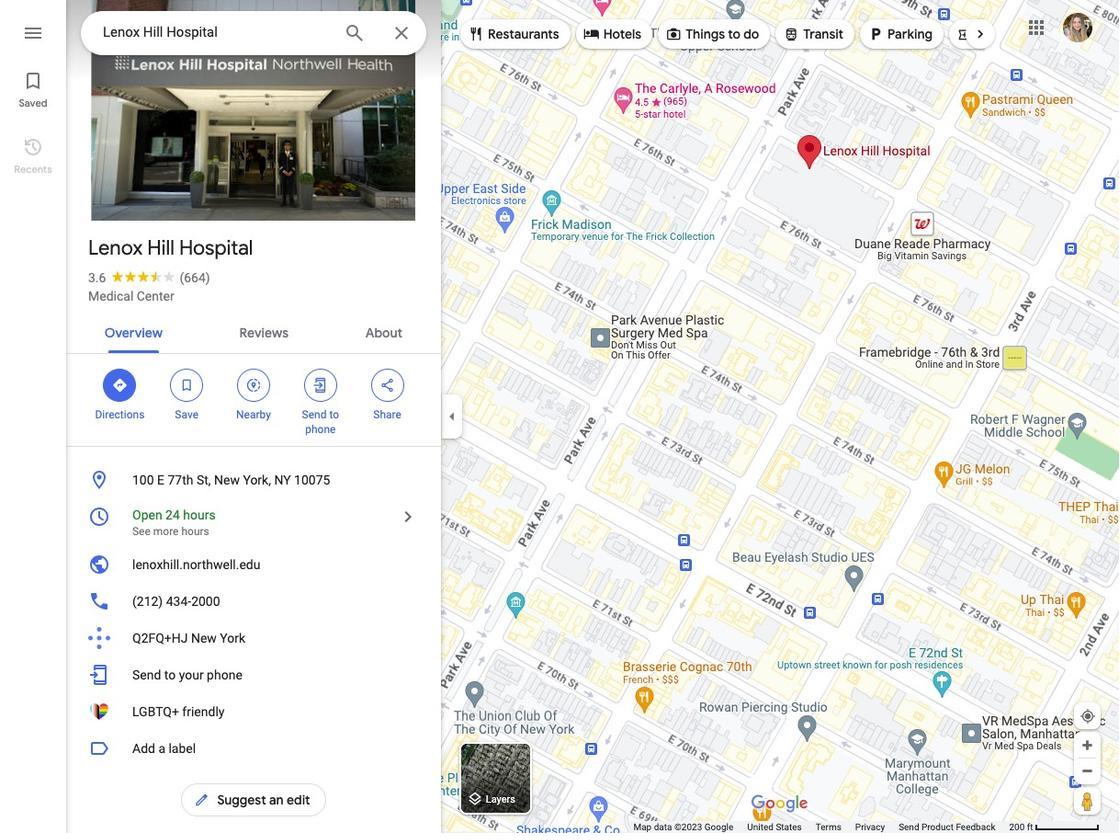 Task type: locate. For each thing, give the bounding box(es) containing it.
2 vertical spatial to
[[164, 668, 176, 682]]

©2023
[[675, 822, 703, 832]]

york
[[220, 631, 246, 645]]

new left york
[[191, 631, 217, 645]]

0 vertical spatial new
[[214, 473, 240, 487]]

nearby
[[236, 408, 271, 421]]

united
[[748, 822, 774, 832]]

 transit
[[784, 23, 844, 44]]

None search field
[[81, 11, 427, 55]]

0 vertical spatial phone
[[305, 423, 336, 436]]

1 horizontal spatial to
[[330, 408, 339, 421]]

medical center button
[[88, 287, 174, 305]]

0 vertical spatial to
[[728, 26, 741, 42]]

2 vertical spatial send
[[899, 822, 920, 832]]

hours right 24
[[183, 508, 216, 522]]

0 vertical spatial send
[[302, 408, 327, 421]]

send inside send to phone
[[302, 408, 327, 421]]

send for send to your phone
[[132, 668, 161, 682]]

google maps element
[[0, 0, 1120, 833]]

map
[[634, 822, 652, 832]]

photo of lenox hill hospital image
[[57, 0, 451, 221]]

zoom in image
[[1081, 738, 1095, 752]]

0 horizontal spatial phone
[[207, 668, 243, 682]]

send
[[302, 408, 327, 421], [132, 668, 161, 682], [899, 822, 920, 832]]

phone inside send to phone
[[305, 423, 336, 436]]


[[179, 375, 195, 395]]

footer inside google maps element
[[634, 821, 1010, 833]]

1 vertical spatial phone
[[207, 668, 243, 682]]

show street view coverage image
[[1075, 787, 1102, 815]]

friendly
[[182, 704, 225, 719]]

to left your
[[164, 668, 176, 682]]

overview
[[105, 325, 163, 341]]

1 vertical spatial hours
[[182, 525, 209, 538]]

 hotels
[[584, 23, 642, 44]]

to
[[728, 26, 741, 42], [330, 408, 339, 421], [164, 668, 176, 682]]

reviews button
[[225, 309, 303, 353]]

1 vertical spatial send
[[132, 668, 161, 682]]

306
[[113, 182, 138, 200]]

1 horizontal spatial phone
[[305, 423, 336, 436]]

send up lgbtq+
[[132, 668, 161, 682]]

to left the share
[[330, 408, 339, 421]]

menu image
[[22, 22, 44, 44]]

1 horizontal spatial send
[[302, 408, 327, 421]]

send inside information for lenox hill hospital region
[[132, 668, 161, 682]]

states
[[776, 822, 802, 832]]

tab list
[[66, 309, 441, 353]]

send product feedback
[[899, 822, 996, 832]]

send for send product feedback
[[899, 822, 920, 832]]

an
[[269, 792, 284, 808]]

0 horizontal spatial send
[[132, 668, 161, 682]]

available filters for this search region
[[447, 12, 1120, 56]]

your
[[179, 668, 204, 682]]

2 horizontal spatial send
[[899, 822, 920, 832]]

e
[[157, 473, 165, 487]]

send for send to phone
[[302, 408, 327, 421]]

footer
[[634, 821, 1010, 833]]

0 vertical spatial hours
[[183, 508, 216, 522]]

phone right your
[[207, 668, 243, 682]]

terms
[[816, 822, 842, 832]]

to inside button
[[164, 668, 176, 682]]

 restaurants
[[468, 23, 560, 44]]

map data ©2023 google
[[634, 822, 734, 832]]

100 e 77th st, new york, ny 10075
[[132, 473, 330, 487]]

1 vertical spatial to
[[330, 408, 339, 421]]

center
[[137, 289, 174, 303]]

layers
[[486, 794, 516, 806]]

united states button
[[748, 821, 802, 833]]

send left product
[[899, 822, 920, 832]]

st,
[[197, 473, 211, 487]]

medical
[[88, 289, 134, 303]]

united states
[[748, 822, 802, 832]]

recents
[[14, 163, 52, 176]]


[[868, 23, 885, 44]]

footer containing map data ©2023 google
[[634, 821, 1010, 833]]

664 reviews element
[[180, 270, 210, 285]]

phone
[[305, 423, 336, 436], [207, 668, 243, 682]]

200 ft button
[[1010, 822, 1101, 832]]

none search field inside google maps element
[[81, 11, 427, 55]]

ny
[[274, 473, 291, 487]]

hours
[[183, 508, 216, 522], [182, 525, 209, 538]]


[[784, 23, 800, 44]]

reviews
[[240, 325, 289, 341]]

york,
[[243, 473, 271, 487]]

phone down ''
[[305, 423, 336, 436]]

q2fq+hj new york
[[132, 631, 246, 645]]

save
[[175, 408, 199, 421]]

200 ft
[[1010, 822, 1034, 832]]

None field
[[103, 21, 329, 43]]


[[468, 23, 485, 44]]

transit
[[804, 26, 844, 42]]

to inside send to phone
[[330, 408, 339, 421]]

 things to do
[[666, 23, 760, 44]]

saved button
[[0, 63, 66, 114]]

2 horizontal spatial to
[[728, 26, 741, 42]]

tab list containing overview
[[66, 309, 441, 353]]

77th
[[168, 473, 194, 487]]

434-
[[166, 594, 191, 609]]


[[584, 23, 600, 44]]

data
[[654, 822, 673, 832]]

parking
[[888, 26, 933, 42]]

information for lenox hill hospital region
[[66, 462, 441, 730]]

send to your phone
[[132, 668, 243, 682]]

list
[[0, 0, 66, 833]]

lenoxhill.northwell.edu link
[[66, 546, 441, 583]]

to for send to phone
[[330, 408, 339, 421]]

hours right the "more"
[[182, 525, 209, 538]]

send down ''
[[302, 408, 327, 421]]


[[957, 23, 974, 44]]

send to your phone button
[[66, 656, 441, 693]]


[[112, 375, 128, 395]]

to inside  things to do
[[728, 26, 741, 42]]

new right st,
[[214, 473, 240, 487]]

google account: michelle dermenjian  
(michelle.dermenjian@adept.ai) image
[[1064, 13, 1093, 42]]

306 photos
[[113, 182, 187, 200]]

0 horizontal spatial to
[[164, 668, 176, 682]]

to left "do"
[[728, 26, 741, 42]]

zoom out image
[[1081, 764, 1095, 778]]

3.6 stars image
[[106, 270, 180, 282]]



Task type: vqa. For each thing, say whether or not it's contained in the screenshot.
the middle to
yes



Task type: describe. For each thing, give the bounding box(es) containing it.
hotels
[[604, 26, 642, 42]]

add
[[132, 741, 155, 756]]

 suggest an edit
[[193, 790, 310, 810]]

a
[[158, 741, 166, 756]]

collapse side panel image
[[442, 406, 462, 427]]

tab list inside lenox hill hospital main content
[[66, 309, 441, 353]]

lenoxhill.northwell.edu
[[132, 557, 261, 572]]

feedback
[[957, 822, 996, 832]]

hill
[[147, 235, 175, 261]]

send product feedback button
[[899, 821, 996, 833]]

lgbtq+
[[132, 704, 179, 719]]

do
[[744, 26, 760, 42]]

2000
[[191, 594, 220, 609]]

add a label button
[[66, 730, 441, 767]]

overview button
[[90, 309, 177, 353]]

ft
[[1028, 822, 1034, 832]]

show your location image
[[1080, 708, 1097, 725]]

see
[[132, 525, 151, 538]]

(212)
[[132, 594, 163, 609]]

actions for lenox hill hospital region
[[66, 354, 441, 446]]

suggest
[[217, 792, 266, 808]]

3.6
[[88, 270, 106, 285]]

lenox
[[88, 235, 143, 261]]


[[666, 23, 682, 44]]

share
[[374, 408, 402, 421]]

q2fq+hj
[[132, 631, 188, 645]]

more
[[153, 525, 179, 538]]

recents button
[[0, 129, 66, 180]]

10075
[[294, 473, 330, 487]]

(212) 434-2000
[[132, 594, 220, 609]]

next page image
[[973, 26, 989, 42]]

product
[[922, 822, 954, 832]]

to for send to your phone
[[164, 668, 176, 682]]

directions
[[95, 408, 145, 421]]

lenox hill hospital main content
[[57, 0, 451, 833]]

send to phone
[[302, 408, 339, 436]]

Lenox Hill Hospital field
[[81, 11, 427, 55]]

saved
[[19, 97, 47, 109]]

lenox hill hospital
[[88, 235, 253, 261]]

about button
[[351, 309, 418, 353]]

google
[[705, 822, 734, 832]]


[[245, 375, 262, 395]]

things
[[686, 26, 726, 42]]

pharmacies
[[977, 26, 1047, 42]]

lgbtq+ friendly
[[132, 704, 225, 719]]


[[193, 790, 210, 810]]

q2fq+hj new york button
[[66, 620, 441, 656]]

add a label
[[132, 741, 196, 756]]

(212) 434-2000 button
[[66, 583, 441, 620]]

100
[[132, 473, 154, 487]]

306 photos button
[[80, 175, 194, 207]]

100 e 77th st, new york, ny 10075 button
[[66, 462, 441, 498]]

restaurants
[[488, 26, 560, 42]]

none field inside "lenox hill hospital" field
[[103, 21, 329, 43]]

edit
[[287, 792, 310, 808]]

open 24 hours see more hours
[[132, 508, 216, 538]]

200
[[1010, 822, 1025, 832]]

label
[[169, 741, 196, 756]]

 parking
[[868, 23, 933, 44]]

privacy
[[856, 822, 886, 832]]

privacy button
[[856, 821, 886, 833]]


[[312, 375, 329, 395]]

list containing saved
[[0, 0, 66, 833]]

open
[[132, 508, 162, 522]]

hospital
[[179, 235, 253, 261]]

medical center
[[88, 289, 174, 303]]

 pharmacies
[[957, 23, 1047, 44]]

1 vertical spatial new
[[191, 631, 217, 645]]

photos
[[142, 182, 187, 200]]

(664)
[[180, 270, 210, 285]]

about
[[366, 325, 403, 341]]

phone inside send to your phone button
[[207, 668, 243, 682]]



